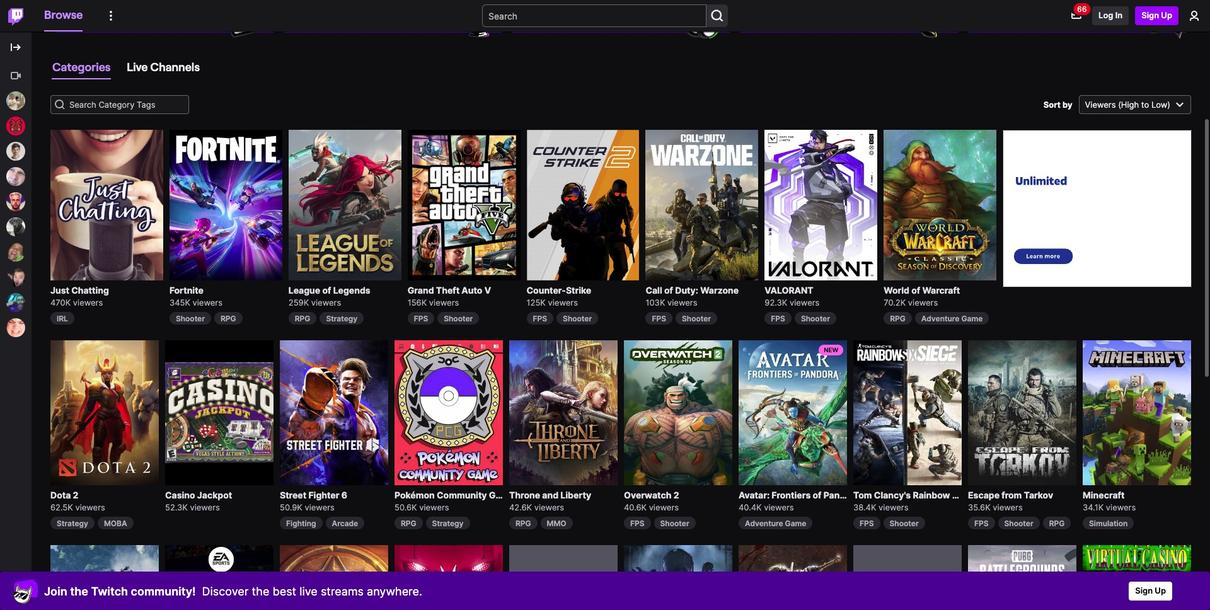 Task type: locate. For each thing, give the bounding box(es) containing it.
viewers down theft
[[429, 297, 459, 308]]

apex legends cover image image
[[395, 545, 503, 610]]

viewers inside tom clancy's rainbow six siege 38.4k viewers
[[879, 502, 909, 512]]

counter-
[[527, 285, 566, 296]]

viewers (high to low) button
[[1079, 95, 1192, 114]]

street fighter 6 cover image image
[[280, 341, 388, 485]]

of
[[322, 285, 331, 296], [665, 285, 673, 296], [912, 285, 921, 296], [813, 490, 822, 500]]

sypherpk image
[[6, 117, 25, 136]]

fps for call
[[652, 314, 666, 324]]

0 horizontal spatial game
[[489, 490, 514, 500]]

shooter button down grand theft auto v 156k viewers
[[438, 312, 479, 325]]

hearthstone cover image image
[[280, 545, 388, 610]]

viewers down fighter
[[305, 502, 335, 512]]

call of duty: warzone cover image image
[[646, 130, 759, 280]]

fortnite 345k viewers
[[170, 285, 223, 308]]

viewers inside dota 2 62.5k viewers
[[75, 502, 105, 512]]

rpg
[[221, 314, 236, 324], [295, 314, 310, 324], [890, 314, 906, 324], [401, 519, 417, 528], [516, 519, 531, 528], [1050, 519, 1065, 528]]

elajjaz image
[[6, 268, 25, 287]]

fps button for call
[[646, 312, 673, 325]]

shooter button for grand theft auto v
[[438, 312, 479, 325]]

156k viewers link
[[408, 297, 459, 308]]

viewers inside call of duty: warzone 103k viewers
[[668, 297, 698, 308]]

None field
[[50, 95, 189, 114]]

auto
[[462, 285, 483, 296]]

tab list containing categories
[[50, 54, 1192, 80]]

viewers down valorant
[[790, 297, 820, 308]]

rpg button down 259k
[[289, 312, 317, 325]]

slots cover image image
[[854, 545, 962, 610]]

rpg for throne and liberty
[[516, 519, 531, 528]]

game for the top adventure game button
[[962, 314, 983, 324]]

2 horizontal spatial strategy button
[[426, 517, 470, 530]]

1 horizontal spatial 2
[[674, 490, 679, 500]]

games icon image
[[226, 0, 270, 41]]

1 horizontal spatial adventure game button
[[915, 312, 989, 325]]

1 horizontal spatial strategy button
[[320, 312, 364, 325]]

0 vertical spatial game
[[962, 314, 983, 324]]

2 vertical spatial game
[[785, 519, 807, 528]]

viewers inside grand theft auto v 156k viewers
[[429, 297, 459, 308]]

70.2k viewers link
[[884, 297, 938, 308]]

game up 42.6k in the left bottom of the page
[[489, 490, 514, 500]]

35.6k viewers link
[[968, 502, 1023, 512]]

1 horizontal spatial game
[[785, 519, 807, 528]]

viewers down the pokémon
[[419, 502, 449, 512]]

game for the left adventure game button
[[785, 519, 807, 528]]

viewers inside counter-strike 125k viewers
[[548, 297, 578, 308]]

rpg down the '50.6k'
[[401, 519, 417, 528]]

0 horizontal spatial the
[[70, 585, 88, 598]]

fps for counter-
[[533, 314, 547, 324]]

game down world of warcraft 'link'
[[962, 314, 983, 324]]

fps button down 156k
[[408, 312, 435, 325]]

grand theft auto v 156k viewers
[[408, 285, 491, 308]]

viewers down world of warcraft 'link'
[[908, 297, 938, 308]]

shooter down 345k viewers link
[[176, 314, 205, 324]]

strategy button for league
[[320, 312, 364, 325]]

shooter button for tom clancy's rainbow six siege
[[884, 517, 925, 530]]

viewers down dota 2 link
[[75, 502, 105, 512]]

fps down 92.3k
[[771, 314, 786, 324]]

shooter button for call of duty: warzone
[[676, 312, 718, 325]]

nmplol image
[[6, 243, 25, 262]]

path of exile cover image image
[[739, 545, 847, 610]]

tab list
[[50, 54, 1192, 80]]

viewers down clancy's at the right of page
[[879, 502, 909, 512]]

throne and liberty link
[[509, 488, 618, 502]]

adventure game button down 40.4k viewers link
[[739, 517, 813, 530]]

shooter button down strike
[[557, 312, 598, 325]]

mmo button
[[541, 517, 573, 530]]

viewers inside escape from tarkov 35.6k viewers
[[993, 502, 1023, 512]]

liberty
[[561, 490, 591, 500]]

strategy button down 62.5k viewers link
[[50, 517, 95, 530]]

40.4k
[[739, 502, 762, 512]]

0 horizontal spatial strategy button
[[50, 517, 95, 530]]

sign up
[[1142, 10, 1173, 20], [1136, 586, 1166, 596]]

shooter button down escape from tarkov 35.6k viewers
[[998, 517, 1040, 530]]

35.6k
[[968, 502, 991, 512]]

2 up 40.6k viewers 'link'
[[674, 490, 679, 500]]

viewers inside avatar: frontiers of pandora 40.4k viewers
[[764, 502, 794, 512]]

fps down 125k at the left
[[533, 314, 547, 324]]

0 vertical spatial adventure game
[[922, 314, 983, 324]]

arcade
[[332, 519, 358, 528]]

rpg button down 70.2k
[[884, 312, 912, 325]]

viewers down jackpot
[[190, 502, 220, 512]]

50.6k
[[395, 502, 417, 512]]

grand
[[408, 285, 434, 296]]

street
[[280, 490, 307, 500]]

shooter down strike
[[563, 314, 592, 324]]

2 horizontal spatial strategy
[[432, 519, 464, 528]]

103k viewers link
[[646, 297, 698, 308]]

shooter down escape from tarkov 35.6k viewers
[[1005, 519, 1034, 528]]

fighting button
[[280, 517, 323, 530]]

shooter button down call of duty: warzone 103k viewers
[[676, 312, 718, 325]]

fps button down 40.6k
[[624, 517, 651, 530]]

of up 70.2k viewers link
[[912, 285, 921, 296]]

of inside avatar: frontiers of pandora 40.4k viewers
[[813, 490, 822, 500]]

2 inside dota 2 62.5k viewers
[[73, 490, 78, 500]]

live
[[127, 60, 148, 73]]

channels
[[150, 60, 200, 73]]

fighting
[[286, 519, 316, 528]]

shooter
[[176, 314, 205, 324], [444, 314, 473, 324], [563, 314, 592, 324], [682, 314, 711, 324], [801, 314, 830, 324], [660, 519, 690, 528], [890, 519, 919, 528], [1005, 519, 1034, 528]]

strategy down 62.5k viewers link
[[57, 519, 88, 528]]

valorant link
[[765, 284, 878, 297]]

1 2 from the left
[[73, 490, 78, 500]]

shooter for call of duty: warzone
[[682, 314, 711, 324]]

1 vertical spatial adventure
[[745, 519, 783, 528]]

casino
[[165, 490, 195, 500]]

(high
[[1119, 99, 1139, 109]]

viewers down and
[[534, 502, 564, 512]]

shooter button for counter-strike
[[557, 312, 598, 325]]

viewers inside pokémon community game 50.6k viewers
[[419, 502, 449, 512]]

0 horizontal spatial strategy
[[57, 519, 88, 528]]

to
[[1142, 99, 1150, 109]]

fps button for escape
[[968, 517, 995, 530]]

adventure game down warcraft at the right top of page
[[922, 314, 983, 324]]

throne and liberty 42.6k viewers
[[509, 490, 591, 512]]

tom clancy's rainbow six siege 38.4k viewers
[[854, 490, 992, 512]]

40.4k viewers link
[[739, 502, 794, 512]]

adventure
[[922, 314, 960, 324], [745, 519, 783, 528]]

shooter button down 40.6k viewers 'link'
[[654, 517, 696, 530]]

jackpot
[[197, 490, 232, 500]]

of left "pandora"
[[813, 490, 822, 500]]

minecraft 34.1k viewers
[[1083, 490, 1136, 512]]

shooter for overwatch 2
[[660, 519, 690, 528]]

viewers down league of legends link
[[311, 297, 341, 308]]

1 horizontal spatial the
[[252, 585, 270, 598]]

2
[[73, 490, 78, 500], [674, 490, 679, 500]]

viewers down from
[[993, 502, 1023, 512]]

viewers down the overwatch 2 link
[[649, 502, 679, 512]]

adventure down 40.4k viewers link
[[745, 519, 783, 528]]

fps button down 103k
[[646, 312, 673, 325]]

viewers down strike
[[548, 297, 578, 308]]

strategy for league
[[326, 314, 358, 324]]

and
[[542, 490, 559, 500]]

rpg down 42.6k in the left bottom of the page
[[516, 519, 531, 528]]

sign up button
[[1136, 6, 1179, 25], [1129, 582, 1173, 601]]

league of legends link
[[289, 284, 401, 297]]

rpg down 259k
[[295, 314, 310, 324]]

in
[[1116, 10, 1123, 20]]

fps button for tom
[[854, 517, 881, 530]]

rpg button down fortnite link
[[214, 312, 242, 325]]

strategy down the 'league of legends 259k viewers'
[[326, 314, 358, 324]]

counter-strike cover image image
[[527, 130, 640, 280]]

fps button down 125k at the left
[[527, 312, 554, 325]]

warcraft
[[923, 285, 960, 296]]

2 up 62.5k viewers link
[[73, 490, 78, 500]]

fps button down 38.4k at the right bottom of page
[[854, 517, 881, 530]]

fps button for counter-
[[527, 312, 554, 325]]

0 horizontal spatial 2
[[73, 490, 78, 500]]

viewers
[[73, 297, 103, 308], [193, 297, 223, 308], [311, 297, 341, 308], [429, 297, 459, 308], [548, 297, 578, 308], [668, 297, 698, 308], [790, 297, 820, 308], [908, 297, 938, 308], [75, 502, 105, 512], [190, 502, 220, 512], [305, 502, 335, 512], [419, 502, 449, 512], [534, 502, 564, 512], [649, 502, 679, 512], [764, 502, 794, 512], [879, 502, 909, 512], [993, 502, 1023, 512], [1106, 502, 1136, 512]]

dota
[[50, 490, 71, 500]]

community!
[[131, 585, 196, 598]]

shooter down 38.4k viewers "link"
[[890, 519, 919, 528]]

70.2k
[[884, 297, 906, 308]]

0 vertical spatial adventure
[[922, 314, 960, 324]]

fps for valorant
[[771, 314, 786, 324]]

warzone
[[701, 285, 739, 296]]

strategy button down the 'league of legends 259k viewers'
[[320, 312, 364, 325]]

156k
[[408, 297, 427, 308]]

coolcat image
[[13, 579, 38, 604]]

fps down 103k
[[652, 314, 666, 324]]

fps down 40.6k
[[631, 519, 645, 528]]

1 vertical spatial adventure game button
[[739, 517, 813, 530]]

adventure game button down warcraft at the right top of page
[[915, 312, 989, 325]]

1 horizontal spatial strategy
[[326, 314, 358, 324]]

minecraft
[[1083, 490, 1125, 500]]

rpg down 70.2k
[[890, 314, 906, 324]]

shooter button down 92.3k viewers link
[[795, 312, 837, 325]]

adventure game down 40.4k viewers link
[[745, 519, 807, 528]]

rpg for world of warcraft
[[890, 314, 906, 324]]

the
[[70, 585, 88, 598], [252, 585, 270, 598]]

1 horizontal spatial adventure
[[922, 314, 960, 324]]

1 vertical spatial up
[[1155, 586, 1166, 596]]

adventure down world of warcraft 'link'
[[922, 314, 960, 324]]

game down avatar: frontiers of pandora 40.4k viewers
[[785, 519, 807, 528]]

world of warcraft cover image image
[[884, 130, 997, 280]]

categories link
[[52, 57, 117, 77]]

1 the from the left
[[70, 585, 88, 598]]

shooter button for overwatch 2
[[654, 517, 696, 530]]

of inside call of duty: warzone 103k viewers
[[665, 285, 673, 296]]

fps down 35.6k
[[975, 519, 989, 528]]

shooter button down 38.4k viewers "link"
[[884, 517, 925, 530]]

of up '103k viewers' link
[[665, 285, 673, 296]]

call of duty: warzone 103k viewers
[[646, 285, 739, 308]]

1 vertical spatial game
[[489, 490, 514, 500]]

shooter down 40.6k viewers 'link'
[[660, 519, 690, 528]]

0 vertical spatial adventure game button
[[915, 312, 989, 325]]

viewers inside throne and liberty 42.6k viewers
[[534, 502, 564, 512]]

rpg button for league of legends
[[289, 312, 317, 325]]

graycen image
[[6, 218, 25, 236]]

viewers inside valorant 92.3k viewers
[[790, 297, 820, 308]]

grand theft auto v link
[[408, 284, 521, 297]]

viewers down fortnite link
[[193, 297, 223, 308]]

2 2 from the left
[[674, 490, 679, 500]]

viewers down frontiers
[[764, 502, 794, 512]]

shooter down grand theft auto v 156k viewers
[[444, 314, 473, 324]]

470k
[[50, 297, 71, 308]]

minecraft cover image image
[[1083, 341, 1192, 485]]

the right join
[[70, 585, 88, 598]]

1 vertical spatial sign up
[[1136, 586, 1166, 596]]

shooter for grand theft auto v
[[444, 314, 473, 324]]

fps down 156k
[[414, 314, 428, 324]]

viewers down 'duty:'
[[668, 297, 698, 308]]

of inside 'world of warcraft 70.2k viewers'
[[912, 285, 921, 296]]

rpg button for throne and liberty
[[509, 517, 538, 530]]

sort by
[[1044, 99, 1073, 109]]

shooter button for valorant
[[795, 312, 837, 325]]

viewers down minecraft link
[[1106, 502, 1136, 512]]

virtual casino cover image image
[[1083, 545, 1192, 610]]

escape from tarkov cover image image
[[968, 341, 1077, 485]]

of for league
[[322, 285, 331, 296]]

fps for escape
[[975, 519, 989, 528]]

shooter down call of duty: warzone 103k viewers
[[682, 314, 711, 324]]

shooter button down 345k viewers link
[[170, 312, 211, 325]]

rpg button down 42.6k in the left bottom of the page
[[509, 517, 538, 530]]

strategy down pokémon community game 50.6k viewers
[[432, 519, 464, 528]]

league of legends 259k viewers
[[289, 285, 371, 308]]

pokémon community game link
[[395, 488, 514, 502]]

fps down 38.4k at the right bottom of page
[[860, 519, 874, 528]]

viewers down the chatting
[[73, 297, 103, 308]]

tom clancy's rainbow six siege cover image image
[[854, 341, 962, 485]]

2 horizontal spatial game
[[962, 314, 983, 324]]

tom
[[854, 490, 872, 500]]

overwatch
[[624, 490, 672, 500]]

fps button down 92.3k
[[765, 312, 792, 325]]

2 the from the left
[[252, 585, 270, 598]]

irl icon image
[[460, 0, 498, 38]]

the left best
[[252, 585, 270, 598]]

2 inside overwatch 2 40.6k viewers
[[674, 490, 679, 500]]

categories
[[52, 60, 111, 73]]

fps button down 35.6k
[[968, 517, 995, 530]]

dead by daylight cover image image
[[624, 545, 733, 610]]

1 vertical spatial sign up button
[[1129, 582, 1173, 601]]

adventure game
[[922, 314, 983, 324], [745, 519, 807, 528]]

rpg button down the '50.6k'
[[395, 517, 423, 530]]

fps
[[414, 314, 428, 324], [533, 314, 547, 324], [652, 314, 666, 324], [771, 314, 786, 324], [631, 519, 645, 528], [860, 519, 874, 528], [975, 519, 989, 528]]

fps button for grand
[[408, 312, 435, 325]]

new
[[824, 347, 839, 354]]

siege
[[968, 490, 992, 500]]

1 vertical spatial adventure game
[[745, 519, 807, 528]]

0 vertical spatial up
[[1162, 10, 1173, 20]]

log
[[1099, 10, 1114, 20]]

strategy button down pokémon community game 50.6k viewers
[[426, 517, 470, 530]]

rpg for pokémon community game
[[401, 519, 417, 528]]

counter-strike 125k viewers
[[527, 285, 592, 308]]

shooter down 92.3k viewers link
[[801, 314, 830, 324]]

of up 259k viewers link
[[322, 285, 331, 296]]

avatar: frontiers of pandora 40.4k viewers
[[739, 490, 860, 512]]

470k viewers link
[[50, 297, 103, 308]]

rpg button for world of warcraft
[[884, 312, 912, 325]]

0 horizontal spatial adventure game
[[745, 519, 807, 528]]

browse link
[[44, 0, 83, 30]]

40.6k viewers link
[[624, 502, 679, 512]]

world
[[884, 285, 910, 296]]

kinggothalion image
[[6, 293, 25, 312]]

ea sports fc 24 cover image image
[[165, 545, 274, 610]]

1 horizontal spatial adventure game
[[922, 314, 983, 324]]

of inside the 'league of legends 259k viewers'
[[322, 285, 331, 296]]

42.6k
[[509, 502, 532, 512]]



Task type: vqa. For each thing, say whether or not it's contained in the screenshot.


Task type: describe. For each thing, give the bounding box(es) containing it.
irl
[[57, 314, 68, 324]]

sort
[[1044, 99, 1061, 109]]

irl button
[[50, 312, 74, 325]]

Search Category Tags search field
[[50, 95, 189, 114]]

live
[[300, 585, 318, 598]]

league of legends cover image image
[[289, 130, 401, 280]]

best
[[273, 585, 296, 598]]

2 for overwatch 2
[[674, 490, 679, 500]]

just chatting cover image image
[[50, 130, 163, 280]]

music icon image
[[682, 0, 726, 41]]

symfuhny image
[[6, 167, 25, 186]]

browse
[[44, 8, 83, 22]]

avatar: frontiers of pandora link
[[739, 488, 860, 502]]

viewers inside the casino jackpot 52.3k viewers
[[190, 502, 220, 512]]

strategy for pokémon
[[432, 519, 464, 528]]

world of warcraft 70.2k viewers
[[884, 285, 960, 308]]

game inside pokémon community game 50.6k viewers
[[489, 490, 514, 500]]

fortnite link
[[170, 284, 282, 297]]

fortnite
[[170, 285, 204, 296]]

nadeshot image
[[6, 192, 25, 211]]

viewers inside the fortnite 345k viewers
[[193, 297, 223, 308]]

1 vertical spatial sign
[[1136, 586, 1153, 596]]

103k
[[646, 297, 665, 308]]

recommended channels group
[[0, 63, 32, 340]]

259k viewers link
[[289, 297, 341, 308]]

log in button
[[1093, 6, 1129, 25]]

clancy's
[[874, 490, 911, 500]]

0 vertical spatial sign up button
[[1136, 6, 1179, 25]]

shooter for tom clancy's rainbow six siege
[[890, 519, 919, 528]]

2 for dota 2
[[73, 490, 78, 500]]

shooter for valorant
[[801, 314, 830, 324]]

ninja image
[[6, 91, 25, 110]]

fps button for overwatch
[[624, 517, 651, 530]]

world of tanks cover image image
[[50, 545, 159, 610]]

rpg for league of legends
[[295, 314, 310, 324]]

rpg down tarkov
[[1050, 519, 1065, 528]]

Search Input search field
[[482, 4, 707, 27]]

escape from tarkov 35.6k viewers
[[968, 490, 1054, 512]]

pubg: battlegrounds cover image image
[[968, 545, 1077, 610]]

125k
[[527, 297, 546, 308]]

fighter
[[309, 490, 339, 500]]

community
[[437, 490, 487, 500]]

6
[[342, 490, 347, 500]]

just chatting link
[[50, 284, 163, 297]]

mmo
[[547, 519, 567, 528]]

simulation button
[[1083, 517, 1134, 530]]

just
[[50, 285, 69, 296]]

overwatch 2 cover image image
[[624, 341, 733, 485]]

throne
[[509, 490, 540, 500]]

streams
[[321, 585, 364, 598]]

52.3k
[[165, 502, 188, 512]]

0 horizontal spatial adventure
[[745, 519, 783, 528]]

0 vertical spatial sign up
[[1142, 10, 1173, 20]]

escape from tarkov link
[[968, 488, 1077, 502]]

valorant cover image image
[[765, 130, 878, 280]]

pokémon community game cover image image
[[395, 341, 503, 485]]

pandora
[[824, 490, 860, 500]]

creative icon image
[[1142, 0, 1183, 39]]

escape
[[968, 490, 1000, 500]]

viewers inside just chatting 470k viewers
[[73, 297, 103, 308]]

adventure game for the left adventure game button
[[745, 519, 807, 528]]

of for call
[[665, 285, 673, 296]]

42.6k viewers link
[[509, 502, 564, 512]]

arcade button
[[326, 517, 365, 530]]

40.6k
[[624, 502, 647, 512]]

overwatch 2 40.6k viewers
[[624, 490, 679, 512]]

duty:
[[675, 285, 699, 296]]

viewers inside street fighter 6 50.9k viewers
[[305, 502, 335, 512]]

34.1k
[[1083, 502, 1104, 512]]

dota 2 cover image image
[[50, 341, 159, 485]]

125k viewers link
[[527, 297, 578, 308]]

tarkov
[[1024, 490, 1054, 500]]

62.5k
[[50, 502, 73, 512]]

just chatting 470k viewers
[[50, 285, 109, 308]]

six
[[953, 490, 966, 500]]

throne and liberty cover image image
[[509, 341, 618, 485]]

avatar: frontiers of pandora cover image image
[[739, 341, 847, 485]]

fps for tom
[[860, 519, 874, 528]]

92.3k viewers link
[[765, 297, 820, 308]]

rainbow
[[913, 490, 950, 500]]

strategy button for pokémon
[[426, 517, 470, 530]]

shooter for escape from tarkov
[[1005, 519, 1034, 528]]

grand theft auto v cover image image
[[408, 130, 521, 280]]

theft
[[436, 285, 460, 296]]

92.3k
[[765, 297, 788, 308]]

viewers inside minecraft 34.1k viewers
[[1106, 502, 1136, 512]]

52.3k viewers link
[[165, 502, 220, 512]]

anywhere.
[[367, 585, 422, 598]]

adventure game for the top adventure game button
[[922, 314, 983, 324]]

fps for overwatch
[[631, 519, 645, 528]]

pokémon community game 50.6k viewers
[[395, 490, 514, 512]]

call of duty: warzone link
[[646, 284, 759, 297]]

casino jackpot cover image image
[[165, 341, 274, 485]]

62.5k viewers link
[[50, 502, 105, 512]]

strike
[[566, 285, 592, 296]]

esports icon image
[[916, 0, 955, 38]]

shooter for counter-strike
[[563, 314, 592, 324]]

0 horizontal spatial adventure game button
[[739, 517, 813, 530]]

rpg down fortnite link
[[221, 314, 236, 324]]

street fighter 6 link
[[280, 488, 388, 502]]

50.9k viewers link
[[280, 502, 335, 512]]

345k
[[170, 297, 190, 308]]

of for world
[[912, 285, 921, 296]]

shooter button for escape from tarkov
[[998, 517, 1040, 530]]

rpg button for pokémon community game
[[395, 517, 423, 530]]

new link
[[739, 341, 847, 485]]

fps for grand
[[414, 314, 428, 324]]

rpg button down tarkov
[[1043, 517, 1071, 530]]

live channels link
[[120, 57, 207, 77]]

chatting
[[71, 285, 109, 296]]

viewers inside the 'league of legends 259k viewers'
[[311, 297, 341, 308]]

viewers inside overwatch 2 40.6k viewers
[[649, 502, 679, 512]]

frontiers
[[772, 490, 811, 500]]

50.6k viewers link
[[395, 502, 449, 512]]

v
[[485, 285, 491, 296]]

viewers inside 'world of warcraft 70.2k viewers'
[[908, 297, 938, 308]]

moba button
[[98, 517, 133, 530]]

poker online - texas holdem cover image image
[[509, 545, 618, 610]]

fortnite cover image image
[[170, 130, 282, 280]]

0 vertical spatial sign
[[1142, 10, 1160, 20]]

from
[[1002, 490, 1022, 500]]

join
[[44, 585, 67, 598]]

casino jackpot 52.3k viewers
[[165, 490, 232, 512]]

dota 2 link
[[50, 488, 159, 502]]

viewers (high to low)
[[1085, 99, 1171, 109]]

38.4k viewers link
[[854, 502, 909, 512]]

fps button for valorant
[[765, 312, 792, 325]]

call
[[646, 285, 662, 296]]

league
[[289, 285, 320, 296]]

mongraal image
[[6, 318, 25, 337]]

valorant 92.3k viewers
[[765, 285, 820, 308]]

xaryu image
[[6, 142, 25, 161]]

simulation
[[1090, 519, 1128, 528]]

avatar:
[[739, 490, 770, 500]]

log in
[[1099, 10, 1123, 20]]



